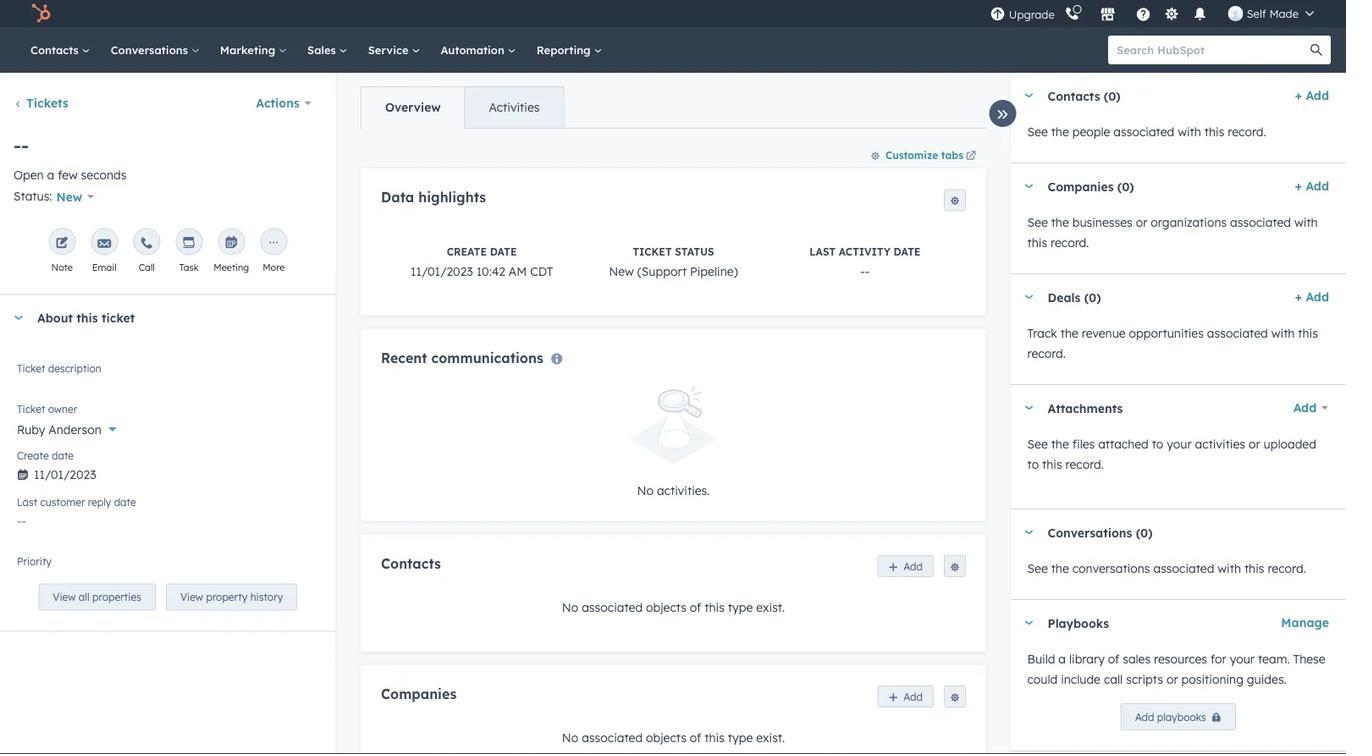Task type: locate. For each thing, give the bounding box(es) containing it.
objects for contacts
[[646, 600, 686, 615]]

email
[[92, 261, 117, 273]]

your inside the see the files attached to your activities or uploaded to this record.
[[1167, 437, 1192, 452]]

menu
[[989, 0, 1326, 27]]

2 objects from the top
[[646, 731, 686, 746]]

3 caret image from the top
[[1024, 295, 1034, 299]]

create for create date
[[17, 449, 49, 462]]

1 horizontal spatial create
[[446, 245, 486, 258]]

associated inside see the businesses or organizations associated with this record.
[[1230, 215, 1291, 230]]

the left businesses
[[1051, 215, 1069, 230]]

data highlights
[[381, 189, 486, 206]]

0 vertical spatial + add button
[[1295, 86, 1329, 106]]

6 caret image from the top
[[1024, 621, 1034, 625]]

0 vertical spatial no
[[637, 483, 653, 498]]

create inside create date 11/01/2023 10:42 am cdt
[[446, 245, 486, 258]]

exist.
[[756, 600, 785, 615], [756, 731, 785, 746]]

of inside build a library of sales resources for your team. these could include call scripts or positioning guides.
[[1108, 652, 1119, 667]]

ticket inside ticket status new (support pipeline)
[[632, 245, 671, 258]]

1 vertical spatial to
[[1027, 457, 1039, 472]]

0 horizontal spatial last
[[17, 496, 37, 509]]

conversations inside dropdown button
[[1048, 525, 1132, 540]]

2 add button from the top
[[877, 686, 933, 708]]

1 + add from the top
[[1295, 88, 1329, 103]]

this
[[1205, 124, 1225, 139], [1027, 235, 1047, 250], [76, 310, 98, 325], [1298, 326, 1318, 341], [1042, 457, 1062, 472], [1244, 561, 1264, 576], [704, 600, 724, 615], [704, 731, 724, 746]]

1 objects from the top
[[646, 600, 686, 615]]

1 vertical spatial your
[[1230, 652, 1255, 667]]

0 vertical spatial a
[[47, 168, 54, 182]]

3 + add button from the top
[[1295, 287, 1329, 307]]

caret image for deals (0)
[[1024, 295, 1034, 299]]

caret image left deals
[[1024, 295, 1034, 299]]

1 horizontal spatial last
[[809, 245, 835, 258]]

caret image inside conversations (0) dropdown button
[[1024, 530, 1034, 535]]

2 view from the left
[[180, 591, 203, 604]]

contacts link
[[20, 27, 101, 73]]

date up 10:42
[[490, 245, 516, 258]]

task
[[179, 261, 199, 273]]

(0) up people
[[1104, 88, 1121, 103]]

1 vertical spatial no associated objects of this type exist.
[[562, 731, 785, 746]]

see up playbooks
[[1027, 561, 1048, 576]]

1 + add button from the top
[[1295, 86, 1329, 106]]

track the revenue opportunities associated with this record.
[[1027, 326, 1318, 361]]

status
[[674, 245, 714, 258]]

1 vertical spatial type
[[727, 731, 752, 746]]

create down ruby
[[17, 449, 49, 462]]

5 caret image from the top
[[1024, 530, 1034, 535]]

positioning
[[1181, 672, 1244, 687]]

0 vertical spatial of
[[689, 600, 701, 615]]

0 vertical spatial contacts
[[30, 43, 82, 57]]

caret image left conversations (0)
[[1024, 530, 1034, 535]]

1 vertical spatial of
[[1108, 652, 1119, 667]]

1 horizontal spatial companies
[[1048, 179, 1114, 194]]

+ add button for see the people associated with this record.
[[1295, 86, 1329, 106]]

0 vertical spatial conversations
[[111, 43, 191, 57]]

0 vertical spatial add button
[[877, 555, 933, 577]]

see
[[1027, 124, 1048, 139], [1027, 215, 1048, 230], [1027, 437, 1048, 452], [1027, 561, 1048, 576]]

1 vertical spatial contacts
[[1048, 88, 1100, 103]]

ticket left "description"
[[17, 362, 45, 375]]

new left (support
[[609, 264, 634, 278]]

with inside "track the revenue opportunities associated with this record."
[[1271, 326, 1295, 341]]

record. inside "track the revenue opportunities associated with this record."
[[1027, 346, 1066, 361]]

no associated objects of this type exist. for contacts
[[562, 600, 785, 615]]

the inside the see the files attached to your activities or uploaded to this record.
[[1051, 437, 1069, 452]]

see the people associated with this record.
[[1027, 124, 1266, 139]]

0 vertical spatial your
[[1167, 437, 1192, 452]]

service
[[368, 43, 412, 57]]

settings image
[[1164, 7, 1180, 22]]

1 + from the top
[[1295, 88, 1302, 103]]

date inside create date 11/01/2023 10:42 am cdt
[[490, 245, 516, 258]]

3 + from the top
[[1295, 290, 1302, 304]]

or down companies (0) dropdown button
[[1136, 215, 1148, 230]]

companies
[[1048, 179, 1114, 194], [381, 686, 456, 703]]

1 horizontal spatial a
[[1059, 652, 1066, 667]]

2 horizontal spatial contacts
[[1048, 88, 1100, 103]]

last for -
[[809, 245, 835, 258]]

this inside dropdown button
[[76, 310, 98, 325]]

ticket up (support
[[632, 245, 671, 258]]

automation link
[[430, 27, 526, 73]]

last
[[809, 245, 835, 258], [17, 496, 37, 509]]

1 type from the top
[[727, 600, 752, 615]]

hubspot link
[[20, 3, 63, 24]]

1 view from the left
[[53, 591, 76, 604]]

actions
[[256, 96, 299, 110]]

the right track
[[1061, 326, 1078, 341]]

companies inside dropdown button
[[1048, 179, 1114, 194]]

call
[[1104, 672, 1123, 687]]

caret image for playbooks
[[1024, 621, 1034, 625]]

caret image for conversations (0)
[[1024, 530, 1034, 535]]

(0) up see the conversations associated with this record.
[[1136, 525, 1153, 540]]

of for contacts
[[689, 600, 701, 615]]

(0) inside dropdown button
[[1084, 290, 1101, 305]]

see left people
[[1027, 124, 1048, 139]]

a right build
[[1059, 652, 1066, 667]]

note
[[51, 261, 73, 273]]

or right activities
[[1249, 437, 1260, 452]]

1 horizontal spatial contacts
[[381, 555, 441, 572]]

record. inside the see the files attached to your activities or uploaded to this record.
[[1066, 457, 1104, 472]]

0 vertical spatial + add
[[1295, 88, 1329, 103]]

0 vertical spatial type
[[727, 600, 752, 615]]

1 vertical spatial a
[[1059, 652, 1066, 667]]

reporting
[[537, 43, 594, 57]]

ticket up ruby
[[17, 403, 45, 416]]

could
[[1027, 672, 1058, 687]]

2 + add from the top
[[1295, 179, 1329, 193]]

anderson
[[48, 422, 101, 437]]

(0) right deals
[[1084, 290, 1101, 305]]

tickets link
[[14, 96, 68, 110]]

associated
[[1114, 124, 1174, 139], [1230, 215, 1291, 230], [1207, 326, 1268, 341], [1153, 561, 1214, 576], [581, 600, 642, 615], [581, 731, 642, 746]]

with
[[1178, 124, 1201, 139], [1294, 215, 1318, 230], [1271, 326, 1295, 341], [1218, 561, 1241, 576]]

caret image inside the playbooks 'dropdown button'
[[1024, 621, 1034, 625]]

see down companies (0)
[[1027, 215, 1048, 230]]

revenue
[[1082, 326, 1126, 341]]

manage
[[1281, 615, 1329, 630]]

exist. for companies
[[756, 731, 785, 746]]

create
[[446, 245, 486, 258], [17, 449, 49, 462]]

associated inside "track the revenue opportunities associated with this record."
[[1207, 326, 1268, 341]]

1 vertical spatial +
[[1295, 179, 1302, 193]]

0 vertical spatial companies
[[1048, 179, 1114, 194]]

a for few
[[47, 168, 54, 182]]

0 vertical spatial or
[[1136, 215, 1148, 230]]

3 see from the top
[[1027, 437, 1048, 452]]

conversations link
[[101, 27, 210, 73]]

contacts (0) button
[[1010, 73, 1288, 119]]

(support
[[637, 264, 686, 278]]

(0)
[[1104, 88, 1121, 103], [1117, 179, 1134, 194], [1084, 290, 1101, 305], [1136, 525, 1153, 540]]

or
[[1136, 215, 1148, 230], [1249, 437, 1260, 452], [1167, 672, 1178, 687]]

date inside 'last activity date --'
[[893, 245, 920, 258]]

add playbooks
[[1135, 711, 1206, 723]]

1 vertical spatial new
[[609, 264, 634, 278]]

record. inside see the businesses or organizations associated with this record.
[[1051, 235, 1089, 250]]

navigation
[[360, 86, 564, 129]]

or inside the see the files attached to your activities or uploaded to this record.
[[1249, 437, 1260, 452]]

caret image inside companies (0) dropdown button
[[1024, 184, 1034, 188]]

view all properties
[[53, 591, 141, 604]]

see for see the files attached to your activities or uploaded to this record.
[[1027, 437, 1048, 452]]

2 see from the top
[[1027, 215, 1048, 230]]

caret image
[[14, 316, 24, 320]]

2 + add button from the top
[[1295, 176, 1329, 196]]

the left files
[[1051, 437, 1069, 452]]

see for see the conversations associated with this record.
[[1027, 561, 1048, 576]]

1 horizontal spatial to
[[1152, 437, 1164, 452]]

or down resources
[[1167, 672, 1178, 687]]

1 horizontal spatial your
[[1230, 652, 1255, 667]]

add
[[1306, 88, 1329, 103], [1306, 179, 1329, 193], [1306, 290, 1329, 304], [1293, 400, 1317, 415], [903, 560, 922, 573], [903, 691, 922, 703], [1135, 711, 1154, 723]]

caret image for attachments
[[1024, 406, 1034, 410]]

navigation containing overview
[[360, 86, 564, 129]]

date right activity on the top right
[[893, 245, 920, 258]]

track
[[1027, 326, 1057, 341]]

1 vertical spatial + add button
[[1295, 176, 1329, 196]]

2 vertical spatial +
[[1295, 290, 1302, 304]]

0 horizontal spatial view
[[53, 591, 76, 604]]

10:42
[[476, 264, 505, 278]]

date
[[490, 245, 516, 258], [893, 245, 920, 258], [52, 449, 74, 462], [114, 496, 136, 509]]

+ add button for see the businesses or organizations associated with this record.
[[1295, 176, 1329, 196]]

1 exist. from the top
[[756, 600, 785, 615]]

attachments
[[1048, 401, 1123, 415]]

2 vertical spatial of
[[689, 731, 701, 746]]

+ add button
[[1295, 86, 1329, 106], [1295, 176, 1329, 196], [1295, 287, 1329, 307]]

settings link
[[1161, 5, 1182, 22]]

1 horizontal spatial view
[[180, 591, 203, 604]]

the
[[1051, 124, 1069, 139], [1051, 215, 1069, 230], [1061, 326, 1078, 341], [1051, 437, 1069, 452], [1051, 561, 1069, 576]]

0 horizontal spatial companies
[[381, 686, 456, 703]]

2 exist. from the top
[[756, 731, 785, 746]]

contacts inside dropdown button
[[1048, 88, 1100, 103]]

ruby anderson
[[17, 422, 101, 437]]

2 no associated objects of this type exist. from the top
[[562, 731, 785, 746]]

conversations
[[1072, 561, 1150, 576]]

companies for companies (0)
[[1048, 179, 1114, 194]]

date down ruby anderson
[[52, 449, 74, 462]]

ruby
[[17, 422, 45, 437]]

type for companies
[[727, 731, 752, 746]]

1 vertical spatial or
[[1249, 437, 1260, 452]]

or inside see the businesses or organizations associated with this record.
[[1136, 215, 1148, 230]]

1 no associated objects of this type exist. from the top
[[562, 600, 785, 615]]

2 + from the top
[[1295, 179, 1302, 193]]

1 vertical spatial ticket
[[17, 362, 45, 375]]

+ add button for track the revenue opportunities associated with this record.
[[1295, 287, 1329, 307]]

1 vertical spatial add button
[[877, 686, 933, 708]]

0 vertical spatial exist.
[[756, 600, 785, 615]]

caret image inside contacts (0) dropdown button
[[1024, 94, 1034, 98]]

1 vertical spatial objects
[[646, 731, 686, 746]]

no associated objects of this type exist.
[[562, 600, 785, 615], [562, 731, 785, 746]]

1 horizontal spatial new
[[609, 264, 634, 278]]

(0) for companies (0)
[[1117, 179, 1134, 194]]

calling icon button
[[1058, 2, 1087, 25]]

ticket owner
[[17, 403, 77, 416]]

(0) for deals (0)
[[1084, 290, 1101, 305]]

the inside see the businesses or organizations associated with this record.
[[1051, 215, 1069, 230]]

1 horizontal spatial or
[[1167, 672, 1178, 687]]

activities
[[1195, 437, 1245, 452]]

3 + add from the top
[[1295, 290, 1329, 304]]

call image
[[140, 236, 153, 250]]

2 type from the top
[[727, 731, 752, 746]]

the left conversations at the bottom right
[[1051, 561, 1069, 576]]

notifications image
[[1193, 8, 1208, 23]]

contacts inside 'link'
[[30, 43, 82, 57]]

2 vertical spatial or
[[1167, 672, 1178, 687]]

caret image inside attachments dropdown button
[[1024, 406, 1034, 410]]

0 horizontal spatial contacts
[[30, 43, 82, 57]]

0 vertical spatial last
[[809, 245, 835, 258]]

1 vertical spatial no
[[562, 600, 578, 615]]

of
[[689, 600, 701, 615], [1108, 652, 1119, 667], [689, 731, 701, 746]]

a left the few
[[47, 168, 54, 182]]

1 vertical spatial exist.
[[756, 731, 785, 746]]

view left all
[[53, 591, 76, 604]]

create date 11/01/2023 10:42 am cdt
[[410, 245, 553, 278]]

caret image
[[1024, 94, 1034, 98], [1024, 184, 1034, 188], [1024, 295, 1034, 299], [1024, 406, 1034, 410], [1024, 530, 1034, 535], [1024, 621, 1034, 625]]

priority
[[17, 555, 52, 568]]

0 vertical spatial ticket
[[632, 245, 671, 258]]

0 vertical spatial +
[[1295, 88, 1302, 103]]

see inside the see the files attached to your activities or uploaded to this record.
[[1027, 437, 1048, 452]]

new down open a few seconds
[[56, 189, 82, 204]]

all
[[79, 591, 89, 604]]

search button
[[1302, 36, 1331, 64]]

select
[[17, 562, 51, 576]]

0 horizontal spatial or
[[1136, 215, 1148, 230]]

0 vertical spatial to
[[1152, 437, 1164, 452]]

1 see from the top
[[1027, 124, 1048, 139]]

0 vertical spatial create
[[446, 245, 486, 258]]

include
[[1061, 672, 1101, 687]]

see left files
[[1027, 437, 1048, 452]]

-
[[14, 134, 21, 157], [21, 134, 29, 157], [860, 264, 865, 278], [865, 264, 869, 278]]

last customer reply date
[[17, 496, 136, 509]]

conversations for conversations
[[111, 43, 191, 57]]

last inside 'last activity date --'
[[809, 245, 835, 258]]

2 vertical spatial + add
[[1295, 290, 1329, 304]]

1 horizontal spatial conversations
[[1048, 525, 1132, 540]]

2 vertical spatial no
[[562, 731, 578, 746]]

view
[[53, 591, 76, 604], [180, 591, 203, 604]]

new inside the new popup button
[[56, 189, 82, 204]]

a inside build a library of sales resources for your team. these could include call scripts or positioning guides.
[[1059, 652, 1066, 667]]

(0) up businesses
[[1117, 179, 1134, 194]]

the inside "track the revenue opportunities associated with this record."
[[1061, 326, 1078, 341]]

view left property
[[180, 591, 203, 604]]

last left activity on the top right
[[809, 245, 835, 258]]

2 vertical spatial + add button
[[1295, 287, 1329, 307]]

to
[[1152, 437, 1164, 452], [1027, 457, 1039, 472]]

select an option
[[17, 562, 108, 576]]

0 horizontal spatial a
[[47, 168, 54, 182]]

+ for this
[[1295, 290, 1302, 304]]

businesses
[[1072, 215, 1133, 230]]

type
[[727, 600, 752, 615], [727, 731, 752, 746]]

0 vertical spatial new
[[56, 189, 82, 204]]

your left activities
[[1167, 437, 1192, 452]]

1 vertical spatial + add
[[1295, 179, 1329, 193]]

recent
[[381, 349, 427, 366]]

for
[[1211, 652, 1227, 667]]

caret image left companies (0)
[[1024, 184, 1034, 188]]

2 caret image from the top
[[1024, 184, 1034, 188]]

caret image left contacts (0)
[[1024, 94, 1034, 98]]

the left people
[[1051, 124, 1069, 139]]

0 horizontal spatial your
[[1167, 437, 1192, 452]]

1 caret image from the top
[[1024, 94, 1034, 98]]

1 vertical spatial create
[[17, 449, 49, 462]]

4 caret image from the top
[[1024, 406, 1034, 410]]

0 vertical spatial no associated objects of this type exist.
[[562, 600, 785, 615]]

ticket status new (support pipeline)
[[609, 245, 738, 278]]

(0) for conversations (0)
[[1136, 525, 1153, 540]]

0 horizontal spatial conversations
[[111, 43, 191, 57]]

data
[[381, 189, 414, 206]]

caret image inside deals (0) dropdown button
[[1024, 295, 1034, 299]]

create for create date 11/01/2023 10:42 am cdt
[[446, 245, 486, 258]]

2 horizontal spatial or
[[1249, 437, 1260, 452]]

1 vertical spatial companies
[[381, 686, 456, 703]]

help image
[[1136, 8, 1151, 23]]

last left customer
[[17, 496, 37, 509]]

description
[[48, 362, 101, 375]]

see inside see the businesses or organizations associated with this record.
[[1027, 215, 1048, 230]]

ticket description
[[17, 362, 101, 375]]

1 vertical spatial conversations
[[1048, 525, 1132, 540]]

caret image up build
[[1024, 621, 1034, 625]]

Ticket description text field
[[17, 359, 319, 393]]

select an option button
[[17, 552, 319, 580]]

0 horizontal spatial new
[[56, 189, 82, 204]]

1 add button from the top
[[877, 555, 933, 577]]

4 see from the top
[[1027, 561, 1048, 576]]

2 vertical spatial contacts
[[381, 555, 441, 572]]

property
[[206, 591, 248, 604]]

0 horizontal spatial create
[[17, 449, 49, 462]]

this inside see the businesses or organizations associated with this record.
[[1027, 235, 1047, 250]]

1 vertical spatial last
[[17, 496, 37, 509]]

caret image left attachments
[[1024, 406, 1034, 410]]

view property history
[[180, 591, 283, 604]]

+ add
[[1295, 88, 1329, 103], [1295, 179, 1329, 193], [1295, 290, 1329, 304]]

owner
[[48, 403, 77, 416]]

2 vertical spatial ticket
[[17, 403, 45, 416]]

create up 10:42
[[446, 245, 486, 258]]

a
[[47, 168, 54, 182], [1059, 652, 1066, 667]]

open
[[14, 168, 44, 182]]

Create date text field
[[17, 459, 319, 486]]

0 vertical spatial objects
[[646, 600, 686, 615]]

contacts (0)
[[1048, 88, 1121, 103]]

your right the for
[[1230, 652, 1255, 667]]



Task type: describe. For each thing, give the bounding box(es) containing it.
more image
[[267, 236, 280, 250]]

cdt
[[530, 264, 553, 278]]

more
[[263, 261, 285, 273]]

note image
[[55, 236, 69, 250]]

+ add for record.
[[1295, 88, 1329, 103]]

of for companies
[[689, 731, 701, 746]]

your inside build a library of sales resources for your team. these could include call scripts or positioning guides.
[[1230, 652, 1255, 667]]

see for see the businesses or organizations associated with this record.
[[1027, 215, 1048, 230]]

view for view property history
[[180, 591, 203, 604]]

call
[[139, 261, 155, 273]]

help button
[[1129, 0, 1158, 27]]

ticket for ticket owner
[[17, 403, 45, 416]]

activities.
[[656, 483, 709, 498]]

email image
[[98, 236, 111, 250]]

a for library
[[1059, 652, 1066, 667]]

Last customer reply date text field
[[17, 506, 319, 533]]

--
[[14, 134, 29, 157]]

library
[[1069, 652, 1105, 667]]

or inside build a library of sales resources for your team. these could include call scripts or positioning guides.
[[1167, 672, 1178, 687]]

the for revenue
[[1061, 326, 1078, 341]]

11/01/2023
[[410, 264, 473, 278]]

communications
[[431, 349, 543, 366]]

overview button
[[361, 87, 464, 128]]

+ for record.
[[1295, 88, 1302, 103]]

these
[[1293, 652, 1326, 667]]

automation
[[441, 43, 508, 57]]

self
[[1247, 6, 1266, 20]]

marketing
[[220, 43, 279, 57]]

marketplaces button
[[1090, 0, 1126, 27]]

view for view all properties
[[53, 591, 76, 604]]

customize
[[885, 149, 938, 161]]

add playbooks button
[[1121, 704, 1236, 731]]

reply
[[88, 496, 111, 509]]

+ for with
[[1295, 179, 1302, 193]]

about this ticket
[[37, 310, 135, 325]]

no associated objects of this type exist. for companies
[[562, 731, 785, 746]]

recent communications
[[381, 349, 543, 366]]

scripts
[[1126, 672, 1163, 687]]

opportunities
[[1129, 326, 1204, 341]]

activities button
[[464, 87, 563, 128]]

upgrade
[[1009, 8, 1055, 22]]

sales
[[1123, 652, 1151, 667]]

calling icon image
[[1065, 7, 1080, 22]]

(0) for contacts (0)
[[1104, 88, 1121, 103]]

no for companies
[[562, 731, 578, 746]]

this inside the see the files attached to your activities or uploaded to this record.
[[1042, 457, 1062, 472]]

marketplaces image
[[1100, 8, 1116, 23]]

with inside see the businesses or organizations associated with this record.
[[1294, 215, 1318, 230]]

self made
[[1247, 6, 1299, 20]]

history
[[250, 591, 283, 604]]

add button for contacts
[[877, 555, 933, 577]]

highlights
[[418, 189, 486, 206]]

uploaded
[[1264, 437, 1316, 452]]

type for contacts
[[727, 600, 752, 615]]

the for people
[[1051, 124, 1069, 139]]

0 horizontal spatial to
[[1027, 457, 1039, 472]]

tabs
[[941, 149, 963, 161]]

properties
[[92, 591, 141, 604]]

conversations (0)
[[1048, 525, 1153, 540]]

+ add for with
[[1295, 179, 1329, 193]]

hubspot image
[[30, 3, 51, 24]]

about
[[37, 310, 73, 325]]

menu containing self made
[[989, 0, 1326, 27]]

customer
[[40, 496, 85, 509]]

caret image for contacts (0)
[[1024, 94, 1034, 98]]

search image
[[1311, 44, 1322, 56]]

companies (0) button
[[1010, 163, 1288, 209]]

deals (0)
[[1048, 290, 1101, 305]]

this inside "track the revenue opportunities associated with this record."
[[1298, 326, 1318, 341]]

companies (0)
[[1048, 179, 1134, 194]]

ticket
[[102, 310, 135, 325]]

add button
[[1282, 391, 1329, 425]]

date right 'reply'
[[114, 496, 136, 509]]

new inside ticket status new (support pipeline)
[[609, 264, 634, 278]]

meeting
[[214, 261, 249, 273]]

few
[[58, 168, 78, 182]]

deals
[[1048, 290, 1081, 305]]

status:
[[14, 189, 52, 204]]

customize tabs link
[[862, 141, 986, 168]]

about this ticket button
[[0, 295, 319, 341]]

build
[[1027, 652, 1055, 667]]

Search HubSpot search field
[[1108, 36, 1316, 64]]

attachments button
[[1010, 385, 1276, 431]]

organizations
[[1151, 215, 1227, 230]]

add button for companies
[[877, 686, 933, 708]]

ticket for ticket description
[[17, 362, 45, 375]]

conversations (0) button
[[1010, 510, 1329, 555]]

the for files
[[1051, 437, 1069, 452]]

contacts for contacts (0)
[[1048, 88, 1100, 103]]

no inside no activities. alert
[[637, 483, 653, 498]]

see the businesses or organizations associated with this record.
[[1027, 215, 1318, 250]]

see the files attached to your activities or uploaded to this record.
[[1027, 437, 1316, 472]]

service link
[[358, 27, 430, 73]]

marketing link
[[210, 27, 297, 73]]

last for date
[[17, 496, 37, 509]]

view property history link
[[166, 584, 297, 611]]

+ add for this
[[1295, 290, 1329, 304]]

ruby anderson image
[[1228, 6, 1243, 21]]

see for see the people associated with this record.
[[1027, 124, 1048, 139]]

task image
[[182, 236, 196, 250]]

meeting image
[[225, 236, 238, 250]]

create date
[[17, 449, 74, 462]]

exist. for contacts
[[756, 600, 785, 615]]

the for businesses
[[1051, 215, 1069, 230]]

open a few seconds
[[14, 168, 127, 182]]

ticket for ticket status new (support pipeline)
[[632, 245, 671, 258]]

new button
[[52, 186, 105, 208]]

contacts for contacts 'link'
[[30, 43, 82, 57]]

objects for companies
[[646, 731, 686, 746]]

companies for companies
[[381, 686, 456, 703]]

manage link
[[1281, 613, 1329, 633]]

am
[[508, 264, 526, 278]]

upgrade image
[[990, 7, 1006, 22]]

conversations for conversations (0)
[[1048, 525, 1132, 540]]

deals (0) button
[[1010, 274, 1288, 320]]

caret image for companies (0)
[[1024, 184, 1034, 188]]

reporting link
[[526, 27, 612, 73]]

add inside popup button
[[1293, 400, 1317, 415]]

ruby anderson button
[[17, 413, 319, 441]]

no activities.
[[637, 483, 709, 498]]

no for contacts
[[562, 600, 578, 615]]

people
[[1072, 124, 1110, 139]]

made
[[1269, 6, 1299, 20]]

playbooks
[[1048, 616, 1109, 631]]

notifications button
[[1186, 0, 1215, 27]]

playbooks
[[1157, 711, 1206, 723]]

guides.
[[1247, 672, 1287, 687]]

last activity date --
[[809, 245, 920, 278]]

no activities. alert
[[381, 386, 966, 501]]

customize tabs
[[885, 149, 963, 161]]

activities
[[489, 100, 539, 115]]

the for conversations
[[1051, 561, 1069, 576]]



Task type: vqa. For each thing, say whether or not it's contained in the screenshot.
left Conversations
yes



